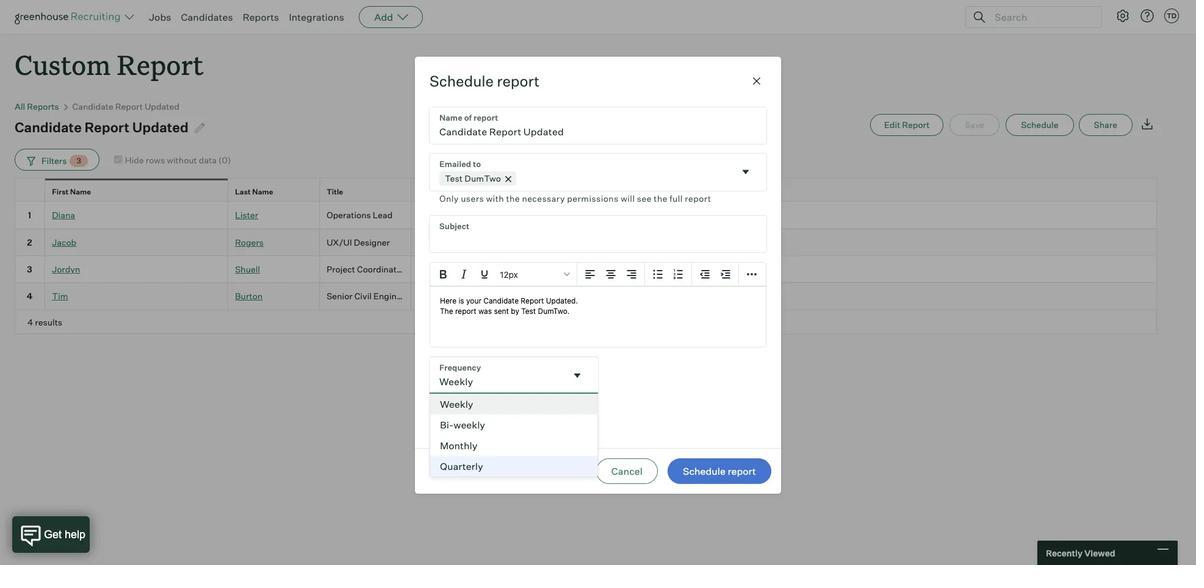 Task type: locate. For each thing, give the bounding box(es) containing it.
2 none field from the top
[[430, 358, 598, 394]]

0 horizontal spatial test dumtwo
[[445, 173, 501, 184]]

1 row from the top
[[15, 178, 1158, 205]]

candidate report updated down candidate report updated link
[[15, 119, 189, 136]]

0 vertical spatial test dumtwo
[[445, 173, 501, 184]]

2 name from the left
[[252, 188, 273, 197]]

list box
[[430, 394, 598, 478]]

candidate report updated down custom report
[[72, 101, 179, 112]]

results
[[35, 317, 62, 328]]

3
[[77, 156, 81, 166], [27, 264, 32, 275]]

2 vertical spatial report
[[728, 466, 756, 478]]

dumtwo down see
[[621, 210, 657, 221]]

4 for 4 results
[[27, 317, 33, 328]]

1 vertical spatial 4
[[27, 317, 33, 328]]

schedule report button
[[668, 459, 772, 485]]

applied
[[510, 188, 538, 197]]

jacob link
[[52, 237, 76, 248]]

1 vertical spatial none field
[[430, 358, 598, 394]]

0 horizontal spatial schedule
[[430, 72, 494, 90]]

row containing 4
[[15, 283, 1158, 311]]

0 horizontal spatial name
[[70, 188, 91, 197]]

quarterly option
[[430, 457, 598, 477]]

report down custom report
[[115, 101, 143, 112]]

jobs
[[149, 11, 171, 23]]

download image
[[1141, 117, 1155, 131]]

monthly option
[[430, 436, 598, 457]]

schedule button
[[1006, 114, 1074, 136]]

all
[[15, 101, 25, 112]]

0 horizontal spatial the
[[506, 193, 520, 204]]

tim link
[[52, 292, 68, 302]]

updated
[[145, 101, 179, 112], [132, 119, 189, 136]]

12px button
[[495, 264, 575, 285]]

tuohy
[[631, 264, 656, 275]]

0 vertical spatial schedule report
[[430, 72, 540, 90]]

1 vertical spatial candidate
[[15, 119, 82, 136]]

0 horizontal spatial report
[[497, 72, 540, 90]]

the left full
[[654, 193, 668, 204]]

lister
[[235, 210, 258, 221]]

None text field
[[430, 216, 767, 253], [430, 358, 567, 394], [430, 216, 767, 253], [430, 358, 567, 394]]

1
[[28, 210, 31, 221]]

None field
[[430, 154, 767, 206], [430, 358, 598, 394]]

1 horizontal spatial test dumtwo
[[602, 210, 657, 221]]

Search text field
[[992, 8, 1091, 26]]

candidate down custom report
[[72, 101, 113, 112]]

coordinator inside row group
[[357, 264, 405, 275]]

operations lead
[[327, 210, 393, 221]]

report
[[117, 46, 204, 82], [115, 101, 143, 112], [85, 119, 129, 136], [903, 120, 930, 130]]

0 horizontal spatial coordinator
[[357, 264, 405, 275]]

1 vertical spatial candidate report updated
[[15, 119, 189, 136]]

2 row from the top
[[15, 202, 1158, 229]]

12px
[[500, 269, 518, 280]]

adept
[[418, 264, 443, 275]]

1 horizontal spatial report
[[685, 193, 712, 204]]

4 row from the top
[[15, 256, 1158, 283]]

1 horizontal spatial test
[[602, 210, 619, 221]]

name right first
[[70, 188, 91, 197]]

shuell
[[235, 264, 260, 275]]

0 horizontal spatial 3
[[27, 264, 32, 275]]

tim
[[52, 292, 68, 302]]

full
[[670, 193, 683, 204]]

test left dummy
[[693, 210, 711, 221]]

save and schedule this report to revisit it! element
[[950, 114, 1006, 136]]

schedule report inside button
[[683, 466, 756, 478]]

bi-weekly option
[[430, 415, 598, 436]]

1 vertical spatial dumtwo
[[621, 210, 657, 221]]

0 vertical spatial none field
[[430, 154, 767, 206]]

test dumtwo down the will
[[602, 210, 657, 221]]

engineer
[[374, 292, 410, 302]]

row group containing 1
[[15, 202, 1158, 311]]

m
[[453, 437, 460, 446]]

1 horizontal spatial schedule
[[683, 466, 726, 478]]

12px group
[[430, 263, 766, 287]]

jordyn
[[52, 264, 80, 275]]

engineering
[[438, 292, 486, 302]]

none field containing test dumtwo
[[430, 154, 767, 206]]

share
[[1094, 120, 1118, 130]]

4 down 3 cell
[[27, 292, 32, 302]]

only
[[440, 193, 459, 204]]

3 row from the top
[[15, 229, 1158, 256]]

1 horizontal spatial name
[[252, 188, 273, 197]]

test down permissions
[[602, 210, 619, 221]]

project coordinator
[[327, 264, 405, 275]]

1 horizontal spatial 3
[[77, 156, 81, 166]]

1 the from the left
[[506, 193, 520, 204]]

operations
[[327, 210, 371, 221]]

name for last name
[[252, 188, 273, 197]]

edit report
[[885, 120, 930, 130]]

toggle flyout image
[[740, 166, 752, 178]]

None text field
[[430, 107, 767, 144]]

reports right candidates link
[[243, 11, 279, 23]]

name right last
[[252, 188, 273, 197]]

1 name from the left
[[70, 188, 91, 197]]

filters
[[42, 156, 67, 166]]

dumtwo up users
[[465, 173, 501, 184]]

5 row from the top
[[15, 283, 1158, 311]]

dumtwo
[[465, 173, 501, 184], [621, 210, 657, 221]]

3 right filters
[[77, 156, 81, 166]]

adept ai
[[418, 264, 453, 275]]

1 vertical spatial 3
[[27, 264, 32, 275]]

on
[[430, 418, 441, 428]]

candidate
[[72, 101, 113, 112], [15, 119, 82, 136]]

reports right all
[[27, 101, 59, 112]]

4 for 4
[[27, 292, 32, 302]]

0 vertical spatial 4
[[27, 292, 32, 302]]

integrations link
[[289, 11, 344, 23]]

0 horizontal spatial test
[[445, 173, 463, 184]]

row containing 1
[[15, 202, 1158, 229]]

jacob
[[52, 237, 76, 248]]

0 vertical spatial dumtwo
[[465, 173, 501, 184]]

test inside toggle flyout field
[[445, 173, 463, 184]]

1 horizontal spatial the
[[654, 193, 668, 204]]

coordinator down designer
[[357, 264, 405, 275]]

3 cell
[[15, 256, 45, 283]]

see
[[637, 193, 652, 204]]

test dumtwo up users
[[445, 173, 501, 184]]

1 none field from the top
[[430, 154, 767, 206]]

recently
[[1047, 549, 1083, 559]]

1 vertical spatial reports
[[27, 101, 59, 112]]

with
[[486, 193, 504, 204]]

coordinator
[[693, 188, 736, 197], [357, 264, 405, 275]]

2 horizontal spatial schedule
[[1022, 120, 1059, 130]]

2 horizontal spatial report
[[728, 466, 756, 478]]

allison tuohy
[[602, 264, 656, 275]]

0 horizontal spatial dumtwo
[[465, 173, 501, 184]]

greenhouse recruiting image
[[15, 10, 125, 24]]

1 horizontal spatial reports
[[243, 11, 279, 23]]

test up only
[[445, 173, 463, 184]]

3 down 2 cell
[[27, 264, 32, 275]]

test dumtwo inside row group
[[602, 210, 657, 221]]

row
[[15, 178, 1158, 205], [15, 202, 1158, 229], [15, 229, 1158, 256], [15, 256, 1158, 283], [15, 283, 1158, 311]]

4 results
[[27, 317, 62, 328]]

candidate report updated
[[72, 101, 179, 112], [15, 119, 189, 136]]

None checkbox
[[114, 155, 122, 163]]

table
[[15, 178, 1158, 334]]

0 horizontal spatial reports
[[27, 101, 59, 112]]

1 vertical spatial coordinator
[[357, 264, 405, 275]]

the
[[506, 193, 520, 204], [654, 193, 668, 204]]

td button
[[1165, 9, 1180, 23]]

on day(s)
[[430, 418, 468, 428]]

test
[[445, 173, 463, 184], [602, 210, 619, 221], [693, 210, 711, 221]]

diana link
[[52, 210, 75, 221]]

1 vertical spatial schedule report
[[683, 466, 756, 478]]

last
[[235, 188, 251, 197]]

candidates link
[[181, 11, 233, 23]]

1 vertical spatial schedule
[[1022, 120, 1059, 130]]

necessary
[[522, 193, 565, 204]]

row group
[[15, 202, 1158, 311]]

1 horizontal spatial dumtwo
[[621, 210, 657, 221]]

schedule
[[430, 72, 494, 90], [1022, 120, 1059, 130], [683, 466, 726, 478]]

candidate down all reports "link"
[[15, 119, 82, 136]]

1 vertical spatial report
[[685, 193, 712, 204]]

reports
[[243, 11, 279, 23], [27, 101, 59, 112]]

3 toolbar from the left
[[692, 263, 739, 287]]

table containing 1
[[15, 178, 1158, 334]]

2 vertical spatial schedule
[[683, 466, 726, 478]]

report down candidate report updated link
[[85, 119, 129, 136]]

all reports link
[[15, 101, 59, 112]]

the right the with
[[506, 193, 520, 204]]

0 vertical spatial reports
[[243, 11, 279, 23]]

1 horizontal spatial schedule report
[[683, 466, 756, 478]]

custom
[[15, 46, 111, 82]]

civil
[[355, 292, 372, 302]]

4 left results
[[27, 317, 33, 328]]

4
[[27, 292, 32, 302], [27, 317, 33, 328]]

toolbar
[[578, 263, 645, 287], [645, 263, 692, 287], [692, 263, 739, 287]]

0 vertical spatial coordinator
[[693, 188, 736, 197]]

monthly
[[440, 440, 478, 452]]

weekly
[[454, 419, 485, 431]]

cell
[[503, 202, 595, 229], [503, 229, 595, 256], [595, 229, 686, 256], [686, 229, 1158, 256], [503, 256, 595, 283], [686, 256, 1158, 283], [503, 283, 595, 311], [595, 283, 686, 311], [686, 283, 1158, 311]]

coordinator up test dummy
[[693, 188, 736, 197]]

1 horizontal spatial coordinator
[[693, 188, 736, 197]]

name
[[70, 188, 91, 197], [252, 188, 273, 197]]

4 inside cell
[[27, 292, 32, 302]]

1 vertical spatial test dumtwo
[[602, 210, 657, 221]]

s
[[435, 437, 440, 446]]

bi-
[[440, 419, 454, 431]]



Task type: vqa. For each thing, say whether or not it's contained in the screenshot.
Pipeline
no



Task type: describe. For each thing, give the bounding box(es) containing it.
integrations
[[289, 11, 344, 23]]

row containing 3
[[15, 256, 1158, 283]]

anyway, inc.
[[418, 237, 469, 248]]

figma
[[418, 210, 444, 221]]

jordyn link
[[52, 264, 80, 275]]

configure image
[[1116, 9, 1131, 23]]

td button
[[1163, 6, 1182, 26]]

first
[[52, 188, 69, 197]]

1 cell
[[15, 202, 45, 229]]

2
[[27, 237, 32, 248]]

row containing first name
[[15, 178, 1158, 205]]

0 horizontal spatial schedule report
[[430, 72, 540, 90]]

weekly option
[[430, 394, 598, 415]]

1 vertical spatial updated
[[132, 119, 189, 136]]

rogers link
[[235, 237, 264, 248]]

applied for
[[510, 188, 551, 197]]

dummy
[[712, 210, 744, 221]]

company
[[418, 188, 452, 197]]

weekly
[[440, 399, 474, 411]]

dumtwo inside toggle flyout field
[[465, 173, 501, 184]]

3 inside 3 cell
[[27, 264, 32, 275]]

cancel button
[[596, 459, 658, 485]]

ai
[[445, 264, 453, 275]]

inc.
[[454, 237, 469, 248]]

ux/ui
[[327, 237, 352, 248]]

bi-weekly
[[440, 419, 485, 431]]

0 vertical spatial schedule
[[430, 72, 494, 90]]

lister link
[[235, 210, 258, 221]]

report right edit
[[903, 120, 930, 130]]

candidate report updated link
[[72, 101, 179, 112]]

recruiter
[[602, 188, 635, 197]]

burton
[[235, 292, 263, 302]]

2 cell
[[15, 229, 45, 256]]

report inside button
[[728, 466, 756, 478]]

viewed
[[1085, 549, 1116, 559]]

permissions
[[567, 193, 619, 204]]

test dummy
[[693, 210, 744, 221]]

0 vertical spatial candidate report updated
[[72, 101, 179, 112]]

candidates
[[181, 11, 233, 23]]

share button
[[1079, 114, 1133, 136]]

edit report link
[[871, 114, 944, 136]]

lead
[[373, 210, 393, 221]]

t
[[474, 437, 479, 446]]

for
[[539, 188, 551, 197]]

senior
[[327, 292, 353, 302]]

title
[[327, 188, 343, 197]]

none field toggle flyout
[[430, 154, 767, 206]]

diana
[[52, 210, 75, 221]]

add
[[374, 11, 393, 23]]

name for first name
[[70, 188, 91, 197]]

rsa
[[418, 292, 436, 302]]

2 the from the left
[[654, 193, 668, 204]]

users
[[461, 193, 484, 204]]

4 cell
[[15, 283, 45, 311]]

rogers
[[235, 237, 264, 248]]

0 vertical spatial updated
[[145, 101, 179, 112]]

filter image
[[25, 156, 35, 166]]

close modal icon image
[[750, 74, 764, 88]]

recently viewed
[[1047, 549, 1116, 559]]

0 vertical spatial 3
[[77, 156, 81, 166]]

0 vertical spatial candidate
[[72, 101, 113, 112]]

cancel
[[612, 466, 643, 478]]

report inside toggle flyout field
[[685, 193, 712, 204]]

all reports
[[15, 101, 59, 112]]

edit
[[885, 120, 901, 130]]

senior civil engineer
[[327, 292, 410, 302]]

quarterly
[[440, 461, 483, 473]]

jobs link
[[149, 11, 171, 23]]

first name
[[52, 188, 91, 197]]

last name
[[235, 188, 273, 197]]

dumtwo inside row
[[621, 210, 657, 221]]

burton link
[[235, 292, 263, 302]]

2 toolbar from the left
[[645, 263, 692, 287]]

designer
[[354, 237, 390, 248]]

shuell link
[[235, 264, 260, 275]]

only users with the necessary permissions will see the full report
[[440, 193, 712, 204]]

custom report
[[15, 46, 204, 82]]

list box containing weekly
[[430, 394, 598, 478]]

0 vertical spatial report
[[497, 72, 540, 90]]

2 horizontal spatial test
[[693, 210, 711, 221]]

report down 'jobs'
[[117, 46, 204, 82]]

project
[[327, 264, 355, 275]]

td
[[1167, 12, 1177, 20]]

toggle flyout image
[[571, 370, 584, 382]]

1 toolbar from the left
[[578, 263, 645, 287]]

add button
[[359, 6, 423, 28]]

will
[[621, 193, 635, 204]]

ux/ui designer
[[327, 237, 390, 248]]

day(s)
[[443, 418, 468, 428]]

test dumtwo inside toggle flyout field
[[445, 173, 501, 184]]

reports link
[[243, 11, 279, 23]]

anyway,
[[418, 237, 452, 248]]

allison
[[602, 264, 629, 275]]

row containing 2
[[15, 229, 1158, 256]]

12px toolbar
[[430, 263, 578, 287]]

rsa engineering
[[418, 292, 486, 302]]



